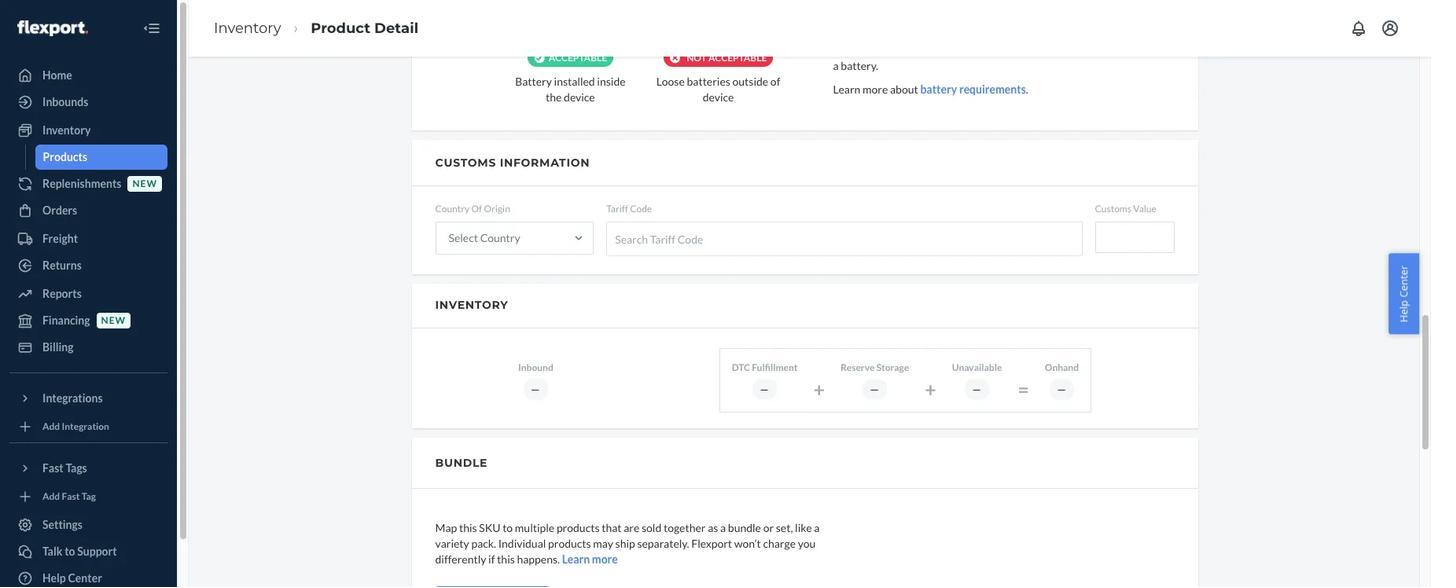 Task type: describe. For each thing, give the bounding box(es) containing it.
may
[[593, 537, 613, 550]]

reports link
[[9, 282, 168, 307]]

fee to fulfill any units that contain a battery.
[[833, 43, 1168, 72]]

home
[[42, 68, 72, 82]]

.
[[1026, 83, 1029, 96]]

1 vertical spatial country
[[480, 231, 520, 245]]

that inside map this sku to multiple products that are sold together as a bundle or set, like a variety pack. individual products may ship separately. flexport won't charge you differently if this happens.
[[602, 521, 622, 535]]

billing
[[42, 341, 74, 354]]

breadcrumbs navigation
[[201, 5, 431, 51]]

charge inside map this sku to multiple products that are sold together as a bundle or set, like a variety pack. individual products may ship separately. flexport won't charge you differently if this happens.
[[763, 537, 796, 550]]

new for replenishments
[[132, 178, 157, 190]]

sku
[[479, 521, 501, 535]]

0 vertical spatial flexport
[[833, 43, 874, 57]]

dtc
[[732, 361, 750, 373]]

replenishments
[[42, 177, 121, 190]]

settings link
[[9, 513, 168, 538]]

batteries
[[687, 75, 731, 88]]

device for batteries
[[703, 90, 734, 104]]

will
[[876, 43, 893, 57]]

1 vertical spatial fast
[[62, 491, 80, 503]]

― for unavailable
[[972, 384, 982, 395]]

2 acceptable from the left
[[709, 52, 767, 64]]

flexport will charge a
[[833, 43, 938, 57]]

2 vertical spatial inventory
[[435, 298, 509, 312]]

fulfill
[[1038, 43, 1063, 57]]

contain
[[1132, 43, 1168, 57]]

billing link
[[9, 335, 168, 360]]

won't
[[734, 537, 761, 550]]

1 vertical spatial code
[[678, 233, 703, 246]]

fulfillment
[[752, 361, 798, 373]]

onhand
[[1045, 361, 1079, 373]]

1 + from the left
[[814, 378, 825, 401]]

fast tags
[[42, 462, 87, 475]]

device for installed
[[564, 90, 595, 104]]

orders link
[[9, 198, 168, 223]]

reserve storage
[[841, 361, 909, 373]]

battery
[[515, 75, 552, 88]]

country of origin
[[435, 203, 510, 215]]

storage
[[877, 361, 909, 373]]

search
[[615, 233, 648, 246]]

inbounds link
[[9, 90, 168, 115]]

1 vertical spatial center
[[68, 572, 102, 585]]

inside
[[597, 75, 626, 88]]

tag
[[82, 491, 96, 503]]

are
[[624, 521, 640, 535]]

select country
[[449, 231, 520, 245]]

battery
[[921, 83, 957, 96]]

if
[[489, 553, 495, 566]]

0 horizontal spatial tariff
[[607, 203, 628, 215]]

a right like
[[814, 521, 820, 535]]

flexport inside map this sku to multiple products that are sold together as a bundle or set, like a variety pack. individual products may ship separately. flexport won't charge you differently if this happens.
[[692, 537, 732, 550]]

not acceptable
[[687, 52, 767, 64]]

or
[[763, 521, 774, 535]]

to inside map this sku to multiple products that are sold together as a bundle or set, like a variety pack. individual products may ship separately. flexport won't charge you differently if this happens.
[[503, 521, 513, 535]]

installed
[[554, 75, 595, 88]]

home link
[[9, 63, 168, 88]]

inventory inside "breadcrumbs" navigation
[[214, 19, 281, 37]]

bundle
[[728, 521, 761, 535]]

together
[[664, 521, 706, 535]]

tags
[[66, 462, 87, 475]]

pack.
[[471, 537, 496, 550]]

learn for learn more
[[562, 553, 590, 566]]

sold
[[642, 521, 662, 535]]

set,
[[776, 521, 793, 535]]

flexport logo image
[[17, 20, 88, 36]]

0 vertical spatial products
[[557, 521, 600, 535]]

as
[[708, 521, 718, 535]]

talk to support link
[[9, 540, 168, 565]]

0 horizontal spatial inventory link
[[9, 118, 168, 143]]

select
[[449, 231, 478, 245]]

about
[[890, 83, 918, 96]]

dtc fulfillment
[[732, 361, 798, 373]]

1 acceptable from the left
[[549, 52, 607, 64]]

add for add integration
[[42, 421, 60, 433]]

products link
[[35, 145, 168, 170]]

orders
[[42, 204, 77, 217]]

search tariff code
[[615, 233, 703, 246]]

product
[[311, 19, 370, 37]]

battery installed inside the device
[[515, 75, 626, 104]]

integration
[[62, 421, 109, 433]]

inventory link inside "breadcrumbs" navigation
[[214, 19, 281, 37]]

0 vertical spatial country
[[435, 203, 470, 215]]

add fast tag
[[42, 491, 96, 503]]



Task type: locate. For each thing, give the bounding box(es) containing it.
1 horizontal spatial this
[[497, 553, 515, 566]]

support
[[77, 545, 117, 558]]

to inside fee to fulfill any units that contain a battery.
[[1026, 43, 1036, 57]]

a left battery.
[[833, 59, 839, 72]]

more for learn more about battery requirements .
[[863, 83, 888, 96]]

2 horizontal spatial inventory
[[435, 298, 509, 312]]

units
[[1084, 43, 1108, 57]]

settings
[[42, 518, 83, 532]]

4 ― from the left
[[972, 384, 982, 395]]

tariff
[[607, 203, 628, 215], [650, 233, 676, 246]]

0 horizontal spatial center
[[68, 572, 102, 585]]

1 horizontal spatial more
[[863, 83, 888, 96]]

1 horizontal spatial new
[[132, 178, 157, 190]]

that up may
[[602, 521, 622, 535]]

add for add fast tag
[[42, 491, 60, 503]]

value
[[1134, 203, 1157, 215]]

learn for learn more about battery requirements .
[[833, 83, 861, 96]]

country down origin
[[480, 231, 520, 245]]

None text field
[[1095, 222, 1175, 253]]

― down inbound
[[531, 384, 541, 395]]

ship
[[616, 537, 635, 550]]

=
[[1018, 378, 1029, 401]]

reserve
[[841, 361, 875, 373]]

1 vertical spatial more
[[592, 553, 618, 566]]

― for reserve storage
[[870, 384, 880, 395]]

1 horizontal spatial center
[[1397, 265, 1411, 297]]

1 horizontal spatial inventory link
[[214, 19, 281, 37]]

0 horizontal spatial inventory
[[42, 123, 91, 137]]

device inside battery installed inside the device
[[564, 90, 595, 104]]

0 horizontal spatial more
[[592, 553, 618, 566]]

0 vertical spatial fast
[[42, 462, 64, 475]]

to for support
[[65, 545, 75, 558]]

any
[[1065, 43, 1082, 57]]

charge down set,
[[763, 537, 796, 550]]

new for financing
[[101, 315, 126, 327]]

information
[[500, 156, 590, 170]]

products up learn more
[[548, 537, 591, 550]]

0 horizontal spatial country
[[435, 203, 470, 215]]

customs left the value
[[1095, 203, 1132, 215]]

add up settings
[[42, 491, 60, 503]]

fast inside dropdown button
[[42, 462, 64, 475]]

country
[[435, 203, 470, 215], [480, 231, 520, 245]]

learn down battery.
[[833, 83, 861, 96]]

device down batteries
[[703, 90, 734, 104]]

a right as
[[720, 521, 726, 535]]

add left integration
[[42, 421, 60, 433]]

2 vertical spatial to
[[65, 545, 75, 558]]

fast
[[42, 462, 64, 475], [62, 491, 80, 503]]

code
[[630, 203, 652, 215], [678, 233, 703, 246]]

inbound
[[518, 361, 554, 373]]

0 vertical spatial add
[[42, 421, 60, 433]]

― down 'reserve storage'
[[870, 384, 880, 395]]

1 horizontal spatial country
[[480, 231, 520, 245]]

help center inside button
[[1397, 265, 1411, 322]]

0 vertical spatial inventory
[[214, 19, 281, 37]]

product detail
[[311, 19, 419, 37]]

0 horizontal spatial help center
[[42, 572, 102, 585]]

device inside loose batteries outside of device
[[703, 90, 734, 104]]

variety
[[435, 537, 469, 550]]

0 horizontal spatial flexport
[[692, 537, 732, 550]]

of
[[771, 75, 781, 88]]

fee
[[1009, 43, 1024, 57]]

2 horizontal spatial to
[[1026, 43, 1036, 57]]

0 horizontal spatial acceptable
[[549, 52, 607, 64]]

inbounds
[[42, 95, 88, 109]]

1 horizontal spatial learn
[[833, 83, 861, 96]]

products up may
[[557, 521, 600, 535]]

add fast tag link
[[9, 488, 168, 507]]

1 device from the left
[[564, 90, 595, 104]]

battery requirements button
[[921, 82, 1026, 98]]

individual
[[498, 537, 546, 550]]

1 vertical spatial products
[[548, 537, 591, 550]]

1 add from the top
[[42, 421, 60, 433]]

fast left tag
[[62, 491, 80, 503]]

fast left tags
[[42, 462, 64, 475]]

0 vertical spatial new
[[132, 178, 157, 190]]

1 ― from the left
[[531, 384, 541, 395]]

1 horizontal spatial flexport
[[833, 43, 874, 57]]

origin
[[484, 203, 510, 215]]

1 horizontal spatial help
[[1397, 300, 1411, 322]]

1 vertical spatial help center
[[42, 572, 102, 585]]

2 + from the left
[[925, 378, 937, 401]]

help center link
[[9, 566, 168, 588]]

freight
[[42, 232, 78, 245]]

this
[[459, 521, 477, 535], [497, 553, 515, 566]]

reports
[[42, 287, 82, 300]]

0 horizontal spatial +
[[814, 378, 825, 401]]

1 horizontal spatial inventory
[[214, 19, 281, 37]]

0 vertical spatial learn
[[833, 83, 861, 96]]

new down products link
[[132, 178, 157, 190]]

country left of
[[435, 203, 470, 215]]

map this sku to multiple products that are sold together as a bundle or set, like a variety pack. individual products may ship separately. flexport won't charge you differently if this happens.
[[435, 521, 820, 566]]

a up learn more about battery requirements .
[[930, 43, 936, 57]]

0 vertical spatial center
[[1397, 265, 1411, 297]]

products
[[43, 150, 87, 164]]

talk
[[42, 545, 63, 558]]

that inside fee to fulfill any units that contain a battery.
[[1110, 43, 1130, 57]]

0 vertical spatial help
[[1397, 300, 1411, 322]]

1 horizontal spatial acceptable
[[709, 52, 767, 64]]

1 vertical spatial new
[[101, 315, 126, 327]]

acceptable up the outside
[[709, 52, 767, 64]]

learn inside button
[[562, 553, 590, 566]]

customs information
[[435, 156, 590, 170]]

the
[[546, 90, 562, 104]]

requirements
[[960, 83, 1026, 96]]

1 horizontal spatial charge
[[895, 43, 928, 57]]

to for fulfill
[[1026, 43, 1036, 57]]

add integration link
[[9, 418, 168, 437]]

outside
[[733, 75, 769, 88]]

5 ― from the left
[[1057, 384, 1067, 395]]

1 vertical spatial learn
[[562, 553, 590, 566]]

not
[[687, 52, 707, 64]]

differently
[[435, 553, 486, 566]]

1 vertical spatial customs
[[1095, 203, 1132, 215]]

― for inbound
[[531, 384, 541, 395]]

new down reports link
[[101, 315, 126, 327]]

0 vertical spatial to
[[1026, 43, 1036, 57]]

1 vertical spatial add
[[42, 491, 60, 503]]

talk to support
[[42, 545, 117, 558]]

1 vertical spatial tariff
[[650, 233, 676, 246]]

a
[[930, 43, 936, 57], [833, 59, 839, 72], [720, 521, 726, 535], [814, 521, 820, 535]]

code up search on the left of the page
[[630, 203, 652, 215]]

a inside fee to fulfill any units that contain a battery.
[[833, 59, 839, 72]]

tariff up search on the left of the page
[[607, 203, 628, 215]]

0 horizontal spatial learn
[[562, 553, 590, 566]]

more down battery.
[[863, 83, 888, 96]]

happens.
[[517, 553, 560, 566]]

this right if
[[497, 553, 515, 566]]

more
[[863, 83, 888, 96], [592, 553, 618, 566]]

learn right happens.
[[562, 553, 590, 566]]

0 horizontal spatial to
[[65, 545, 75, 558]]

close navigation image
[[142, 19, 161, 38]]

0 horizontal spatial new
[[101, 315, 126, 327]]

that right units
[[1110, 43, 1130, 57]]

help
[[1397, 300, 1411, 322], [42, 572, 66, 585]]

more for learn more
[[592, 553, 618, 566]]

1 vertical spatial flexport
[[692, 537, 732, 550]]

of
[[472, 203, 482, 215]]

fast tags button
[[9, 456, 168, 481]]

0 horizontal spatial help
[[42, 572, 66, 585]]

more down may
[[592, 553, 618, 566]]

― down dtc fulfillment
[[760, 384, 770, 395]]

returns
[[42, 259, 82, 272]]

returns link
[[9, 253, 168, 278]]

0 horizontal spatial this
[[459, 521, 477, 535]]

0 vertical spatial help center
[[1397, 265, 1411, 322]]

to
[[1026, 43, 1036, 57], [503, 521, 513, 535], [65, 545, 75, 558]]

― down unavailable
[[972, 384, 982, 395]]

1 horizontal spatial to
[[503, 521, 513, 535]]

1 vertical spatial this
[[497, 553, 515, 566]]

3 ― from the left
[[870, 384, 880, 395]]

1 horizontal spatial +
[[925, 378, 937, 401]]

you
[[798, 537, 816, 550]]

separately.
[[637, 537, 689, 550]]

this left sku
[[459, 521, 477, 535]]

0 vertical spatial charge
[[895, 43, 928, 57]]

customs for customs value
[[1095, 203, 1132, 215]]

1 horizontal spatial tariff
[[650, 233, 676, 246]]

acceptable up installed
[[549, 52, 607, 64]]

0 horizontal spatial customs
[[435, 156, 496, 170]]

0 vertical spatial tariff
[[607, 203, 628, 215]]

center
[[1397, 265, 1411, 297], [68, 572, 102, 585]]

add integration
[[42, 421, 109, 433]]

inventory
[[214, 19, 281, 37], [42, 123, 91, 137], [435, 298, 509, 312]]

2 add from the top
[[42, 491, 60, 503]]

more inside button
[[592, 553, 618, 566]]

1 horizontal spatial help center
[[1397, 265, 1411, 322]]

acceptable
[[549, 52, 607, 64], [709, 52, 767, 64]]

0 horizontal spatial charge
[[763, 537, 796, 550]]

unavailable
[[952, 361, 1002, 373]]

integrations button
[[9, 386, 168, 411]]

― down onhand
[[1057, 384, 1067, 395]]

open notifications image
[[1350, 19, 1369, 38]]

charge right will
[[895, 43, 928, 57]]

learn more about battery requirements .
[[833, 83, 1029, 96]]

customs up country of origin
[[435, 156, 496, 170]]

center inside button
[[1397, 265, 1411, 297]]

1 vertical spatial that
[[602, 521, 622, 535]]

flexport up battery.
[[833, 43, 874, 57]]

device down installed
[[564, 90, 595, 104]]

battery.
[[841, 59, 878, 72]]

financing
[[42, 314, 90, 327]]

1 vertical spatial inventory link
[[9, 118, 168, 143]]

help inside help center button
[[1397, 300, 1411, 322]]

customs for customs information
[[435, 156, 496, 170]]

tariff code
[[607, 203, 652, 215]]

0 horizontal spatial code
[[630, 203, 652, 215]]

― for onhand
[[1057, 384, 1067, 395]]

0 vertical spatial that
[[1110, 43, 1130, 57]]

tariff right search on the left of the page
[[650, 233, 676, 246]]

customs
[[435, 156, 496, 170], [1095, 203, 1132, 215]]

1 horizontal spatial device
[[703, 90, 734, 104]]

0 vertical spatial inventory link
[[214, 19, 281, 37]]

code right search on the left of the page
[[678, 233, 703, 246]]

0 vertical spatial customs
[[435, 156, 496, 170]]

0 vertical spatial code
[[630, 203, 652, 215]]

learn more button
[[562, 552, 618, 568]]

to right sku
[[503, 521, 513, 535]]

1 vertical spatial charge
[[763, 537, 796, 550]]

0 vertical spatial this
[[459, 521, 477, 535]]

to right fee
[[1026, 43, 1036, 57]]

help inside help center link
[[42, 572, 66, 585]]

1 vertical spatial inventory
[[42, 123, 91, 137]]

bundle
[[435, 456, 488, 470]]

1 horizontal spatial that
[[1110, 43, 1130, 57]]

2 device from the left
[[703, 90, 734, 104]]

multiple
[[515, 521, 555, 535]]

freight link
[[9, 227, 168, 252]]

flexport down as
[[692, 537, 732, 550]]

open account menu image
[[1381, 19, 1400, 38]]

0 horizontal spatial that
[[602, 521, 622, 535]]

1 vertical spatial to
[[503, 521, 513, 535]]

integrations
[[42, 392, 103, 405]]

― for dtc fulfillment
[[760, 384, 770, 395]]

to right talk
[[65, 545, 75, 558]]

0 horizontal spatial device
[[564, 90, 595, 104]]

1 horizontal spatial customs
[[1095, 203, 1132, 215]]

learn more
[[562, 553, 618, 566]]

1 horizontal spatial code
[[678, 233, 703, 246]]

help center
[[1397, 265, 1411, 322], [42, 572, 102, 585]]

like
[[795, 521, 812, 535]]

0 vertical spatial more
[[863, 83, 888, 96]]

help center button
[[1389, 253, 1420, 334]]

detail
[[374, 19, 419, 37]]

that
[[1110, 43, 1130, 57], [602, 521, 622, 535]]

loose batteries outside of device
[[657, 75, 781, 104]]

2 ― from the left
[[760, 384, 770, 395]]

1 vertical spatial help
[[42, 572, 66, 585]]



Task type: vqa. For each thing, say whether or not it's contained in the screenshot.
"Create" at the top left of the page
no



